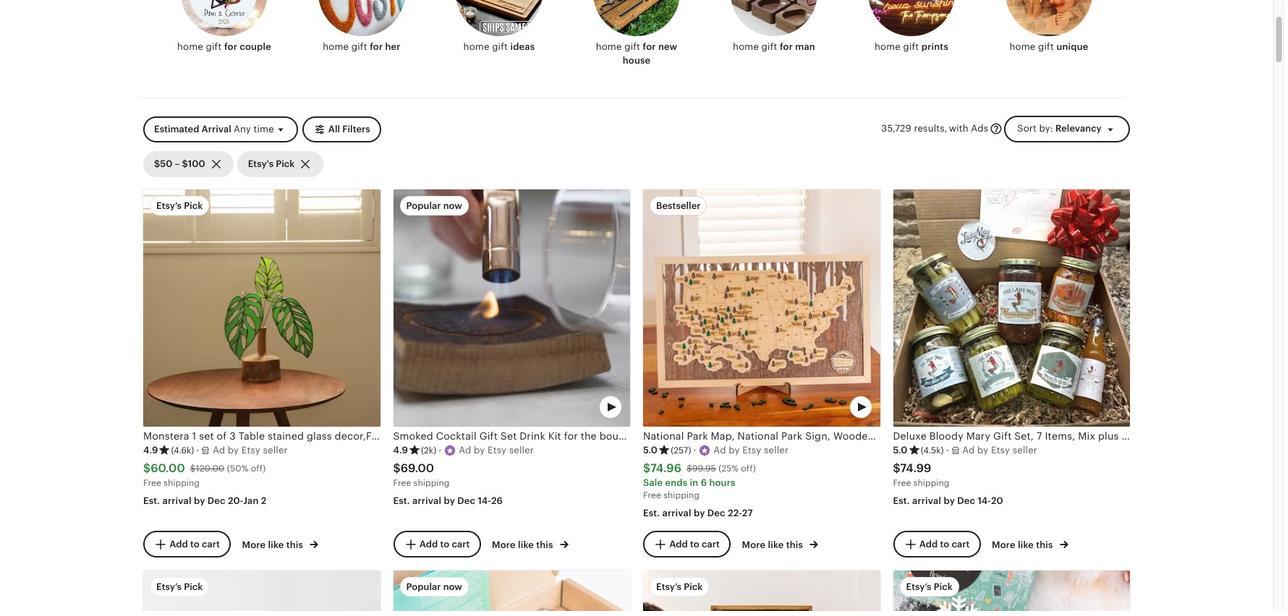 Task type: describe. For each thing, give the bounding box(es) containing it.
product video element for unique christmas gifts for self care // the self care bucket list // the perfect gift for mom // mindfulness holiday gifts image at the right bottom
[[893, 571, 1130, 611]]

dec for 74.96
[[707, 508, 725, 519]]

wooden,
[[833, 430, 877, 442]]

120.00
[[196, 464, 225, 474]]

5.0 for 74.99
[[893, 445, 908, 456]]

deluxe
[[893, 430, 927, 442]]

add for 74.99
[[919, 539, 938, 550]]

more like this link for 74.99
[[992, 537, 1069, 552]]

1 popular from the top
[[406, 201, 441, 211]]

etsy's pick for wooden laptop stand & phone holder | paramount laptop stand by equal peaks | sustainable gift | eco wood | working from home gift | eco gift image
[[156, 582, 203, 593]]

$50 – $100
[[154, 158, 205, 169]]

all
[[328, 123, 340, 134]]

home for home gift ideas
[[463, 42, 490, 52]]

product video element for national park map, national park sign, wooden, gift, us national parks sign image
[[643, 190, 880, 427]]

monstera 1 set of 3 table stained glass decor,fake monstera plant,monstera plant decor,house desk plant,nature home decor, nature ornament image
[[143, 190, 380, 427]]

pick for the wine gift personalized, christmas gift for couple, customized wine gift for parents, rustic wooden wine frame, family name sign decor image's product video element
[[684, 582, 703, 593]]

home for home gift for man
[[733, 42, 759, 52]]

prints
[[922, 42, 949, 52]]

by
[[1220, 430, 1233, 442]]

(257)
[[671, 446, 691, 456]]

sign,
[[805, 430, 831, 442]]

set,
[[1015, 430, 1034, 442]]

bestseller
[[656, 201, 701, 211]]

arrival for 74.99
[[912, 496, 941, 507]]

est. arrival by dec 22-27
[[643, 508, 753, 519]]

this for 60.00
[[286, 540, 303, 551]]

add to cart for 74.99
[[919, 539, 970, 550]]

more like this for 69.00
[[492, 540, 556, 551]]

add to cart button for 69.00
[[393, 531, 481, 558]]

like for 60.00
[[268, 540, 284, 551]]

4.9 for 69.00
[[393, 445, 408, 456]]

couple
[[240, 42, 271, 52]]

results,
[[914, 123, 948, 134]]

the
[[1235, 430, 1253, 442]]

2 park from the left
[[781, 430, 803, 442]]

estimated arrival any time
[[154, 123, 274, 134]]

dec for 60.00
[[208, 496, 225, 507]]

27
[[742, 508, 753, 519]]

(4.6k)
[[171, 446, 194, 456]]

home for home gift
[[596, 42, 622, 52]]

60.00
[[151, 462, 185, 476]]

99.95
[[692, 464, 716, 474]]

items,
[[1045, 430, 1075, 442]]

$ 60.00 $ 120.00 (50% off) free shipping
[[143, 462, 266, 488]]

(50%
[[227, 464, 248, 474]]

by for 74.96
[[694, 508, 705, 519]]

$50 – $100 link
[[143, 151, 233, 177]]

add to cart for 69.00
[[419, 539, 470, 550]]

arrival for 60.00
[[162, 496, 192, 507]]

74.99
[[900, 462, 932, 476]]

product video element for 'smoked cocktail gift set drink kit for the bourbon lover | aroma series whiskey barrel perfect for old fashioned smoky wood w/ torch & glass' image
[[393, 190, 630, 427]]

new
[[658, 42, 677, 52]]

her
[[385, 42, 401, 52]]

est. arrival by dec 14-20
[[893, 496, 1003, 507]]

ideas
[[510, 42, 535, 52]]

with ads
[[949, 123, 988, 134]]

more like this link for 60.00
[[242, 537, 319, 552]]

cart for 74.99
[[952, 539, 970, 550]]

home for home gift for her
[[323, 42, 349, 52]]

home for home gift for couple
[[177, 42, 203, 52]]

filters
[[342, 123, 370, 134]]

for new house
[[623, 42, 677, 66]]

add for 60.00
[[169, 539, 188, 550]]

mix
[[1078, 430, 1095, 442]]

off) for 60.00
[[251, 464, 266, 474]]

plus
[[1098, 430, 1119, 442]]

sign
[[993, 430, 1016, 442]]

free inside $ 60.00 $ 120.00 (50% off) free shipping
[[143, 478, 161, 488]]

(4.5k)
[[921, 446, 944, 456]]

hours
[[709, 477, 736, 488]]

home gift unique
[[1010, 42, 1088, 52]]

us
[[904, 430, 918, 442]]

unique
[[1057, 42, 1088, 52]]

2 now from the top
[[443, 582, 462, 593]]

gift for home gift for her
[[351, 42, 367, 52]]

$ for 74.99
[[893, 462, 900, 476]]

$ for 74.96
[[643, 462, 650, 476]]

ends
[[665, 477, 688, 488]]

20
[[991, 496, 1003, 507]]

est. for 74.99
[[893, 496, 910, 507]]

$ up the in
[[687, 464, 692, 474]]

arrival
[[202, 123, 231, 134]]

by:
[[1039, 123, 1053, 134]]

etsy's for the wine gift personalized, christmas gift for couple, customized wine gift for parents, rustic wooden wine frame, family name sign decor image
[[656, 582, 682, 593]]

35,729 results,
[[881, 123, 948, 134]]

etsy's pick for the wine gift personalized, christmas gift for couple, customized wine gift for parents, rustic wooden wine frame, family name sign decor image
[[656, 582, 703, 593]]

more like this link for 74.96
[[742, 537, 819, 552]]

national park map, national park sign, wooden, gift, us national parks sign image
[[643, 190, 880, 427]]

cart for 60.00
[[202, 539, 220, 550]]

22-
[[728, 508, 742, 519]]

gift for home gift prints
[[903, 42, 919, 52]]

gift,
[[880, 430, 901, 442]]

1 park from the left
[[687, 430, 708, 442]]

–
[[175, 158, 180, 169]]

wooden laptop stand & phone holder | paramount laptop stand by equal peaks | sustainable gift | eco wood | working from home gift | eco gift image
[[143, 571, 380, 611]]

gift for home gift unique
[[1038, 42, 1054, 52]]

free inside $ 74.96 $ 99.95 (25% off) sale ends in 6 hours free shipping
[[643, 490, 661, 501]]

3 national from the left
[[921, 430, 962, 442]]

like for 74.99
[[1018, 540, 1034, 551]]

$50
[[154, 158, 172, 169]]

more like this for 60.00
[[242, 540, 306, 551]]

69.00
[[401, 462, 434, 476]]

estimated
[[154, 123, 199, 134]]

gift for home gift ideas
[[492, 42, 508, 52]]

2
[[261, 496, 267, 507]]

to for 74.96
[[690, 539, 699, 550]]

est. for 74.96
[[643, 508, 660, 519]]

est. arrival by dec 20-jan 2
[[143, 496, 267, 507]]

35,729
[[881, 123, 912, 134]]

· for 74.96
[[693, 445, 696, 456]]

1 etsy's pick link from the left
[[143, 571, 380, 611]]

home for home gift unique
[[1010, 42, 1036, 52]]

3 etsy's pick link from the left
[[893, 571, 1130, 611]]

popular now link
[[393, 571, 630, 611]]

6
[[701, 477, 707, 488]]

shipping inside $ 74.96 $ 99.95 (25% off) sale ends in 6 hours free shipping
[[663, 490, 700, 501]]

$ for 60.00
[[143, 462, 151, 476]]

free inside '$ 69.00 free shipping'
[[393, 478, 411, 488]]

popular now inside popular now link
[[406, 582, 462, 593]]

free inside $ 74.99 free shipping
[[893, 478, 911, 488]]

map,
[[711, 430, 735, 442]]

bloody
[[929, 430, 964, 442]]

vegetables,
[[1161, 430, 1218, 442]]

for for home gift for couple
[[224, 42, 237, 52]]

dec for 69.00
[[457, 496, 475, 507]]

more for 69.00
[[492, 540, 516, 551]]

by for 74.99
[[944, 496, 955, 507]]

for for home gift for her
[[370, 42, 383, 52]]

$100
[[182, 158, 205, 169]]

ads
[[971, 123, 988, 134]]

more for 60.00
[[242, 540, 266, 551]]

etsy's
[[248, 158, 274, 169]]

arrival for 74.96
[[662, 508, 691, 519]]

by for 69.00
[[444, 496, 455, 507]]



Task type: locate. For each thing, give the bounding box(es) containing it.
by down '$ 69.00 free shipping'
[[444, 496, 455, 507]]

4.9 for 60.00
[[143, 445, 158, 456]]

home gift
[[596, 42, 643, 52]]

add to cart button
[[143, 531, 231, 558], [393, 531, 481, 558], [643, 531, 731, 558], [893, 531, 981, 558]]

est. for 60.00
[[143, 496, 160, 507]]

more like this link down 27
[[742, 537, 819, 552]]

off) right (50%
[[251, 464, 266, 474]]

dec
[[208, 496, 225, 507], [457, 496, 475, 507], [957, 496, 975, 507], [707, 508, 725, 519]]

2 to from the left
[[440, 539, 449, 550]]

$ up est. arrival by dec 14-26
[[393, 462, 401, 476]]

gift
[[993, 430, 1012, 442]]

est. down $ 74.99 free shipping
[[893, 496, 910, 507]]

like for 69.00
[[518, 540, 534, 551]]

(2k)
[[421, 446, 436, 456]]

dec left 20
[[957, 496, 975, 507]]

product video element for the wine gift personalized, christmas gift for couple, customized wine gift for parents, rustic wooden wine frame, family name sign decor image
[[643, 571, 880, 611]]

4 like from the left
[[1018, 540, 1034, 551]]

more like this link for 69.00
[[492, 537, 569, 552]]

4 add from the left
[[919, 539, 938, 550]]

popular now
[[406, 201, 462, 211], [406, 582, 462, 593]]

1 now from the top
[[443, 201, 462, 211]]

· for 60.00
[[196, 445, 199, 456]]

4 home from the left
[[596, 42, 622, 52]]

gift left ideas
[[492, 42, 508, 52]]

home left unique
[[1010, 42, 1036, 52]]

add to cart button for 60.00
[[143, 531, 231, 558]]

est. for 69.00
[[393, 496, 410, 507]]

2 popular from the top
[[406, 582, 441, 593]]

· right (257)
[[693, 445, 696, 456]]

etsy's for wooden laptop stand & phone holder | paramount laptop stand by equal peaks | sustainable gift | eco wood | working from home gift | eco gift image
[[156, 582, 182, 593]]

4 more like this link from the left
[[992, 537, 1069, 552]]

7 gift from the left
[[1038, 42, 1054, 52]]

add down the est. arrival by dec 22-27
[[669, 539, 688, 550]]

park
[[687, 430, 708, 442], [781, 430, 803, 442]]

more like this for 74.96
[[742, 540, 806, 551]]

like
[[268, 540, 284, 551], [518, 540, 534, 551], [768, 540, 784, 551], [1018, 540, 1034, 551]]

add to cart button for 74.96
[[643, 531, 731, 558]]

etsy's for unique christmas gifts for self care // the self care bucket list // the perfect gift for mom // mindfulness holiday gifts image at the right bottom
[[906, 582, 932, 593]]

3 for from the left
[[643, 42, 656, 52]]

m
[[1282, 430, 1284, 442]]

home for home gift prints
[[875, 42, 901, 52]]

14-
[[478, 496, 491, 507], [978, 496, 991, 507]]

off)
[[251, 464, 266, 474], [741, 464, 756, 474]]

deluxe bloody mary gift set, 7 items, mix plus pickled vegetables, by the lady m
[[893, 430, 1284, 442]]

more
[[242, 540, 266, 551], [492, 540, 516, 551], [742, 540, 766, 551], [992, 540, 1016, 551]]

off) for 74.96
[[741, 464, 756, 474]]

home left her
[[323, 42, 349, 52]]

20-
[[228, 496, 243, 507]]

est.
[[143, 496, 160, 507], [393, 496, 410, 507], [893, 496, 910, 507], [643, 508, 660, 519]]

2 4.9 from the left
[[393, 445, 408, 456]]

product video element for do your whisky l diy whiskey making kit l christmas gift for him, boyfriend, husband l birthday gift for men & women l handmade cocktails image
[[393, 571, 630, 611]]

add for 74.96
[[669, 539, 688, 550]]

home left man
[[733, 42, 759, 52]]

more down 20
[[992, 540, 1016, 551]]

more down 27
[[742, 540, 766, 551]]

pick for product video element related to unique christmas gifts for self care // the self care bucket list // the perfect gift for mom // mindfulness holiday gifts image at the right bottom
[[934, 582, 953, 593]]

1 more like this link from the left
[[242, 537, 319, 552]]

arrival
[[162, 496, 192, 507], [412, 496, 441, 507], [912, 496, 941, 507], [662, 508, 691, 519]]

arrival down ends
[[662, 508, 691, 519]]

add down est. arrival by dec 14-26
[[419, 539, 438, 550]]

1 to from the left
[[190, 539, 200, 550]]

this for 74.99
[[1036, 540, 1053, 551]]

2 home from the left
[[323, 42, 349, 52]]

off) right the (25%
[[741, 464, 756, 474]]

sort
[[1017, 123, 1037, 134]]

4 more from the left
[[992, 540, 1016, 551]]

2 popular now from the top
[[406, 582, 462, 593]]

home
[[177, 42, 203, 52], [323, 42, 349, 52], [463, 42, 490, 52], [596, 42, 622, 52], [733, 42, 759, 52], [875, 42, 901, 52], [1010, 42, 1036, 52]]

3 to from the left
[[690, 539, 699, 550]]

do your whisky l diy whiskey making kit l christmas gift for him, boyfriend, husband l birthday gift for men & women l handmade cocktails image
[[393, 571, 630, 611]]

arrival down '$ 69.00 free shipping'
[[412, 496, 441, 507]]

$ up sale
[[643, 462, 650, 476]]

1 horizontal spatial 5.0
[[893, 445, 908, 456]]

add down est. arrival by dec 14-20
[[919, 539, 938, 550]]

add to cart down est. arrival by dec 20-jan 2 on the bottom of page
[[169, 539, 220, 550]]

mary
[[966, 430, 991, 442]]

2 5.0 from the left
[[893, 445, 908, 456]]

5.0
[[643, 445, 658, 456], [893, 445, 908, 456]]

0 horizontal spatial 5.0
[[643, 445, 658, 456]]

$ down gift, at the right of page
[[893, 462, 900, 476]]

0 horizontal spatial national
[[643, 430, 684, 442]]

shipping inside $ 60.00 $ 120.00 (50% off) free shipping
[[164, 478, 200, 488]]

2 add to cart from the left
[[419, 539, 470, 550]]

etsy's pick for unique christmas gifts for self care // the self care bucket list // the perfect gift for mom // mindfulness holiday gifts image at the right bottom
[[906, 582, 953, 593]]

home left for new house
[[596, 42, 622, 52]]

$ 74.99 free shipping
[[893, 462, 950, 488]]

gift left her
[[351, 42, 367, 52]]

sale
[[643, 477, 663, 488]]

2 more like this link from the left
[[492, 537, 569, 552]]

1 add from the left
[[169, 539, 188, 550]]

like up unique christmas gifts for self care // the self care bucket list // the perfect gift for mom // mindfulness holiday gifts image at the right bottom
[[1018, 540, 1034, 551]]

4 add to cart from the left
[[919, 539, 970, 550]]

0 horizontal spatial 14-
[[478, 496, 491, 507]]

to down est. arrival by dec 20-jan 2 on the bottom of page
[[190, 539, 200, 550]]

5 home from the left
[[733, 42, 759, 52]]

unique christmas gifts for self care // the self care bucket list // the perfect gift for mom // mindfulness holiday gifts image
[[893, 571, 1130, 611]]

· right '(2k)'
[[439, 445, 441, 456]]

1 14- from the left
[[478, 496, 491, 507]]

more like this link up do your whisky l diy whiskey making kit l christmas gift for him, boyfriend, husband l birthday gift for men & women l handmade cocktails image
[[492, 537, 569, 552]]

for left her
[[370, 42, 383, 52]]

for left couple
[[224, 42, 237, 52]]

2 horizontal spatial national
[[921, 430, 962, 442]]

deluxe bloody mary gift set, 7 items, mix plus pickled vegetables, by the lady may image
[[893, 190, 1130, 427]]

2 14- from the left
[[978, 496, 991, 507]]

1 vertical spatial now
[[443, 582, 462, 593]]

by for 60.00
[[194, 496, 205, 507]]

in
[[690, 477, 698, 488]]

home left prints
[[875, 42, 901, 52]]

7
[[1037, 430, 1042, 442]]

home gift for man
[[733, 42, 815, 52]]

gift left couple
[[206, 42, 222, 52]]

(25%
[[719, 464, 739, 474]]

lady
[[1256, 430, 1280, 442]]

0 vertical spatial popular now
[[406, 201, 462, 211]]

pick for wooden laptop stand & phone holder | paramount laptop stand by equal peaks | sustainable gift | eco wood | working from home gift | eco gift image's product video element
[[184, 582, 203, 593]]

1 add to cart button from the left
[[143, 531, 231, 558]]

off) inside $ 74.96 $ 99.95 (25% off) sale ends in 6 hours free shipping
[[741, 464, 756, 474]]

this up wooden laptop stand & phone holder | paramount laptop stand by equal peaks | sustainable gift | eco wood | working from home gift | eco gift image
[[286, 540, 303, 551]]

more like this link up unique christmas gifts for self care // the self care bucket list // the perfect gift for mom // mindfulness holiday gifts image at the right bottom
[[992, 537, 1069, 552]]

add to cart down est. arrival by dec 14-20
[[919, 539, 970, 550]]

by
[[194, 496, 205, 507], [444, 496, 455, 507], [944, 496, 955, 507], [694, 508, 705, 519]]

more like this link down 2
[[242, 537, 319, 552]]

like up the wine gift personalized, christmas gift for couple, customized wine gift for parents, rustic wooden wine frame, family name sign decor image
[[768, 540, 784, 551]]

jan
[[243, 496, 259, 507]]

6 gift from the left
[[903, 42, 919, 52]]

1 vertical spatial popular
[[406, 582, 441, 593]]

$ down (4.6k)
[[190, 464, 196, 474]]

est. down '$ 69.00 free shipping'
[[393, 496, 410, 507]]

· down bloody
[[946, 445, 949, 456]]

gift for home gift for couple
[[206, 42, 222, 52]]

for for home gift for man
[[780, 42, 793, 52]]

etsy's pick link
[[143, 571, 380, 611], [643, 571, 880, 611], [893, 571, 1130, 611]]

shipping down 60.00 on the left of page
[[164, 478, 200, 488]]

shipping down 69.00
[[414, 478, 450, 488]]

shipping down 74.99
[[913, 478, 950, 488]]

gift up house
[[625, 42, 640, 52]]

shipping down ends
[[663, 490, 700, 501]]

cart down est. arrival by dec 20-jan 2 on the bottom of page
[[202, 539, 220, 550]]

man
[[795, 42, 815, 52]]

to
[[190, 539, 200, 550], [440, 539, 449, 550], [690, 539, 699, 550], [940, 539, 949, 550]]

26
[[491, 496, 503, 507]]

arrival down 60.00 on the left of page
[[162, 496, 192, 507]]

like for 74.96
[[768, 540, 784, 551]]

14- for 69.00
[[478, 496, 491, 507]]

2 etsy's pick link from the left
[[643, 571, 880, 611]]

4 cart from the left
[[952, 539, 970, 550]]

relevancy
[[1056, 123, 1102, 134]]

· right (4.6k)
[[196, 445, 199, 456]]

3 home from the left
[[463, 42, 490, 52]]

time
[[254, 123, 274, 134]]

· for 74.99
[[946, 445, 949, 456]]

free down 69.00
[[393, 478, 411, 488]]

product video element for wooden laptop stand & phone holder | paramount laptop stand by equal peaks | sustainable gift | eco wood | working from home gift | eco gift image
[[143, 571, 380, 611]]

add to cart for 74.96
[[669, 539, 720, 550]]

home gift for her
[[323, 42, 401, 52]]

3 add from the left
[[669, 539, 688, 550]]

4 add to cart button from the left
[[893, 531, 981, 558]]

shipping inside $ 74.99 free shipping
[[913, 478, 950, 488]]

more down jan
[[242, 540, 266, 551]]

1 gift from the left
[[206, 42, 222, 52]]

2 national from the left
[[738, 430, 779, 442]]

free down 74.99
[[893, 478, 911, 488]]

by down 6
[[694, 508, 705, 519]]

gift left prints
[[903, 42, 919, 52]]

1 horizontal spatial park
[[781, 430, 803, 442]]

3 like from the left
[[768, 540, 784, 551]]

0 vertical spatial popular
[[406, 201, 441, 211]]

3 add to cart from the left
[[669, 539, 720, 550]]

this up the wine gift personalized, christmas gift for couple, customized wine gift for parents, rustic wooden wine frame, family name sign decor image
[[786, 540, 803, 551]]

est. arrival by dec 14-26
[[393, 496, 503, 507]]

pickled
[[1122, 430, 1158, 442]]

2 like from the left
[[518, 540, 534, 551]]

dec left 22-
[[707, 508, 725, 519]]

4.9 up 60.00 on the left of page
[[143, 445, 158, 456]]

dec for 74.99
[[957, 496, 975, 507]]

gift left man
[[762, 42, 777, 52]]

$ inside $ 74.99 free shipping
[[893, 462, 900, 476]]

1 national from the left
[[643, 430, 684, 442]]

more like this down 27
[[742, 540, 806, 551]]

this
[[286, 540, 303, 551], [536, 540, 553, 551], [786, 540, 803, 551], [1036, 540, 1053, 551]]

1 horizontal spatial 4.9
[[393, 445, 408, 456]]

0 horizontal spatial 4.9
[[143, 445, 158, 456]]

smoked cocktail gift set drink kit for the bourbon lover | aroma series whiskey barrel perfect for old fashioned smoky wood w/ torch & glass image
[[393, 190, 630, 427]]

shipping
[[164, 478, 200, 488], [414, 478, 450, 488], [913, 478, 950, 488], [663, 490, 700, 501]]

for left man
[[780, 42, 793, 52]]

2 cart from the left
[[452, 539, 470, 550]]

· for 69.00
[[439, 445, 441, 456]]

gift for home gift
[[625, 42, 640, 52]]

3 more like this from the left
[[742, 540, 806, 551]]

more like this up do your whisky l diy whiskey making kit l christmas gift for him, boyfriend, husband l birthday gift for men & women l handmade cocktails image
[[492, 540, 556, 551]]

$ 69.00 free shipping
[[393, 462, 450, 488]]

cart down the est. arrival by dec 22-27
[[702, 539, 720, 550]]

product video element
[[393, 190, 630, 427], [643, 190, 880, 427], [143, 571, 380, 611], [393, 571, 630, 611], [643, 571, 880, 611], [893, 571, 1130, 611]]

cart for 69.00
[[452, 539, 470, 550]]

etsy's pick
[[156, 201, 203, 211], [156, 582, 203, 593], [656, 582, 703, 593], [906, 582, 953, 593]]

free down sale
[[643, 490, 661, 501]]

all filters
[[328, 123, 370, 134]]

more like this for 74.99
[[992, 540, 1056, 551]]

4 more like this from the left
[[992, 540, 1056, 551]]

$ inside '$ 69.00 free shipping'
[[393, 462, 401, 476]]

gift left unique
[[1038, 42, 1054, 52]]

5.0 down deluxe
[[893, 445, 908, 456]]

add down est. arrival by dec 20-jan 2 on the bottom of page
[[169, 539, 188, 550]]

1 popular now from the top
[[406, 201, 462, 211]]

by down $ 60.00 $ 120.00 (50% off) free shipping
[[194, 496, 205, 507]]

1 off) from the left
[[251, 464, 266, 474]]

sort by: relevancy
[[1017, 123, 1102, 134]]

this up do your whisky l diy whiskey making kit l christmas gift for him, boyfriend, husband l birthday gift for men & women l handmade cocktails image
[[536, 540, 553, 551]]

1 add to cart from the left
[[169, 539, 220, 550]]

add to cart button down est. arrival by dec 14-20
[[893, 531, 981, 558]]

6 home from the left
[[875, 42, 901, 52]]

add to cart button down est. arrival by dec 20-jan 2 on the bottom of page
[[143, 531, 231, 558]]

this for 74.96
[[786, 540, 803, 551]]

1 4.9 from the left
[[143, 445, 158, 456]]

2 off) from the left
[[741, 464, 756, 474]]

all filters button
[[302, 116, 381, 142]]

2 add to cart button from the left
[[393, 531, 481, 558]]

more like this down 2
[[242, 540, 306, 551]]

2 this from the left
[[536, 540, 553, 551]]

3 add to cart button from the left
[[643, 531, 731, 558]]

1 5.0 from the left
[[643, 445, 658, 456]]

off) inside $ 60.00 $ 120.00 (50% off) free shipping
[[251, 464, 266, 474]]

for
[[224, 42, 237, 52], [370, 42, 383, 52], [643, 42, 656, 52], [780, 42, 793, 52]]

74.96
[[650, 462, 682, 476]]

arrival down $ 74.99 free shipping
[[912, 496, 941, 507]]

to for 60.00
[[190, 539, 200, 550]]

more for 74.99
[[992, 540, 1016, 551]]

2 more from the left
[[492, 540, 516, 551]]

1 cart from the left
[[202, 539, 220, 550]]

etsy's pick
[[248, 158, 295, 169]]

$ 74.96 $ 99.95 (25% off) sale ends in 6 hours free shipping
[[643, 462, 756, 501]]

for up house
[[643, 42, 656, 52]]

3 gift from the left
[[492, 42, 508, 52]]

1 · from the left
[[196, 445, 199, 456]]

national up (257)
[[643, 430, 684, 442]]

home gift for couple
[[177, 42, 271, 52]]

1 like from the left
[[268, 540, 284, 551]]

this for 69.00
[[536, 540, 553, 551]]

add to cart for 60.00
[[169, 539, 220, 550]]

1 horizontal spatial etsy's pick link
[[643, 571, 880, 611]]

like up wooden laptop stand & phone holder | paramount laptop stand by equal peaks | sustainable gift | eco wood | working from home gift | eco gift image
[[268, 540, 284, 551]]

add to cart down the est. arrival by dec 22-27
[[669, 539, 720, 550]]

like up do your whisky l diy whiskey making kit l christmas gift for him, boyfriend, husband l birthday gift for men & women l handmade cocktails image
[[518, 540, 534, 551]]

2 more like this from the left
[[492, 540, 556, 551]]

free
[[143, 478, 161, 488], [393, 478, 411, 488], [893, 478, 911, 488], [643, 490, 661, 501]]

2 for from the left
[[370, 42, 383, 52]]

3 · from the left
[[693, 445, 696, 456]]

cart down est. arrival by dec 14-26
[[452, 539, 470, 550]]

for inside for new house
[[643, 42, 656, 52]]

to down est. arrival by dec 14-20
[[940, 539, 949, 550]]

1 this from the left
[[286, 540, 303, 551]]

14- for 74.99
[[978, 496, 991, 507]]

1 horizontal spatial off)
[[741, 464, 756, 474]]

home left ideas
[[463, 42, 490, 52]]

cart for 74.96
[[702, 539, 720, 550]]

park left 'sign,'
[[781, 430, 803, 442]]

more like this up unique christmas gifts for self care // the self care bucket list // the perfect gift for mom // mindfulness holiday gifts image at the right bottom
[[992, 540, 1056, 551]]

to for 69.00
[[440, 539, 449, 550]]

·
[[196, 445, 199, 456], [439, 445, 441, 456], [693, 445, 696, 456], [946, 445, 949, 456]]

arrival for 69.00
[[412, 496, 441, 507]]

more down the "26"
[[492, 540, 516, 551]]

5.0 for 74.96
[[643, 445, 658, 456]]

add to cart button down the est. arrival by dec 22-27
[[643, 531, 731, 558]]

gift for home gift for man
[[762, 42, 777, 52]]

shipping inside '$ 69.00 free shipping'
[[414, 478, 450, 488]]

4 for from the left
[[780, 42, 793, 52]]

0 horizontal spatial park
[[687, 430, 708, 442]]

to down the est. arrival by dec 22-27
[[690, 539, 699, 550]]

now
[[443, 201, 462, 211], [443, 582, 462, 593]]

0 horizontal spatial off)
[[251, 464, 266, 474]]

1 more like this from the left
[[242, 540, 306, 551]]

dec left the "26"
[[457, 496, 475, 507]]

home gift prints
[[875, 42, 949, 52]]

4.9 up 69.00
[[393, 445, 408, 456]]

1 horizontal spatial national
[[738, 430, 779, 442]]

with
[[949, 123, 969, 134]]

0 vertical spatial now
[[443, 201, 462, 211]]

2 add from the left
[[419, 539, 438, 550]]

est. down 60.00 on the left of page
[[143, 496, 160, 507]]

1 home from the left
[[177, 42, 203, 52]]

0 horizontal spatial etsy's pick link
[[143, 571, 380, 611]]

1 horizontal spatial 14-
[[978, 496, 991, 507]]

park up (257)
[[687, 430, 708, 442]]

4 this from the left
[[1036, 540, 1053, 551]]

4 gift from the left
[[625, 42, 640, 52]]

etsy's pick link
[[237, 151, 323, 177]]

3 this from the left
[[786, 540, 803, 551]]

$ for 69.00
[[393, 462, 401, 476]]

3 cart from the left
[[702, 539, 720, 550]]

2 · from the left
[[439, 445, 441, 456]]

this up unique christmas gifts for self care // the self care bucket list // the perfect gift for mom // mindfulness holiday gifts image at the right bottom
[[1036, 540, 1053, 551]]

add to cart button for 74.99
[[893, 531, 981, 558]]

add to cart down est. arrival by dec 14-26
[[419, 539, 470, 550]]

4 to from the left
[[940, 539, 949, 550]]

by down $ 74.99 free shipping
[[944, 496, 955, 507]]

national right map,
[[738, 430, 779, 442]]

7 home from the left
[[1010, 42, 1036, 52]]

wine gift personalized, christmas gift for couple, customized wine gift for parents, rustic wooden wine frame, family name sign decor image
[[643, 571, 880, 611]]

house
[[623, 55, 651, 66]]

any
[[234, 123, 251, 134]]

4 · from the left
[[946, 445, 949, 456]]

etsy's
[[156, 201, 182, 211], [156, 582, 182, 593], [656, 582, 682, 593], [906, 582, 932, 593]]

national up (4.5k)
[[921, 430, 962, 442]]

1 for from the left
[[224, 42, 237, 52]]

3 more like this link from the left
[[742, 537, 819, 552]]

home left couple
[[177, 42, 203, 52]]

5 gift from the left
[[762, 42, 777, 52]]

add for 69.00
[[419, 539, 438, 550]]

$ left 120.00
[[143, 462, 151, 476]]

dec left 20-
[[208, 496, 225, 507]]

1 vertical spatial popular now
[[406, 582, 462, 593]]

parks
[[965, 430, 991, 442]]

2 horizontal spatial etsy's pick link
[[893, 571, 1130, 611]]

to for 74.99
[[940, 539, 949, 550]]

2 gift from the left
[[351, 42, 367, 52]]

more for 74.96
[[742, 540, 766, 551]]

3 more from the left
[[742, 540, 766, 551]]

est. down sale
[[643, 508, 660, 519]]

1 more from the left
[[242, 540, 266, 551]]

add to cart
[[169, 539, 220, 550], [419, 539, 470, 550], [669, 539, 720, 550], [919, 539, 970, 550]]

home gift ideas
[[463, 42, 535, 52]]

$
[[143, 462, 151, 476], [393, 462, 401, 476], [643, 462, 650, 476], [893, 462, 900, 476], [190, 464, 196, 474], [687, 464, 692, 474]]

add to cart button down est. arrival by dec 14-26
[[393, 531, 481, 558]]

cart down est. arrival by dec 14-20
[[952, 539, 970, 550]]

national park map, national park sign, wooden, gift, us national parks sign
[[643, 430, 1016, 442]]



Task type: vqa. For each thing, say whether or not it's contained in the screenshot.
second Help from the bottom
no



